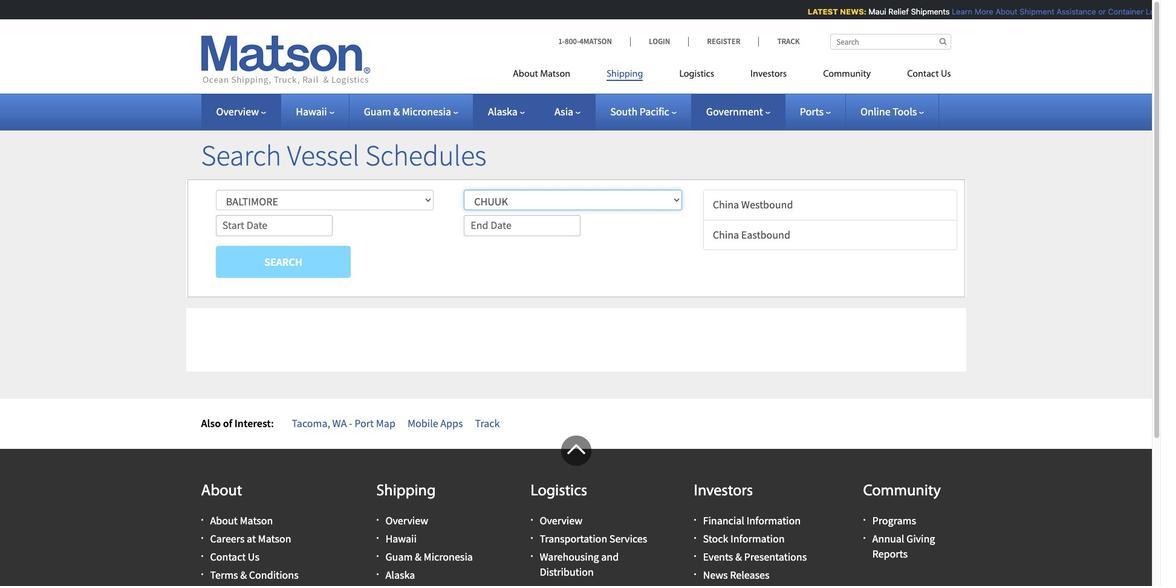 Task type: describe. For each thing, give the bounding box(es) containing it.
latest news: maui relief shipments learn more about shipment assistance or container loan
[[807, 7, 1162, 16]]

careers
[[210, 533, 245, 546]]

logistics inside top menu navigation
[[680, 70, 715, 79]]

1 vertical spatial community
[[864, 484, 942, 500]]

backtop image
[[561, 436, 592, 466]]

overview for overview transportation services warehousing and distribution
[[540, 514, 583, 528]]

financial
[[703, 514, 745, 528]]

about matson link for careers at matson link
[[210, 514, 273, 528]]

guam & micronesia link for the top hawaii link
[[364, 105, 459, 119]]

ports link
[[800, 105, 831, 119]]

apps
[[441, 417, 463, 431]]

online tools link
[[861, 105, 925, 119]]

china westbound
[[713, 198, 794, 212]]

tools
[[893, 105, 918, 119]]

asia
[[555, 105, 574, 119]]

alaska inside overview hawaii guam & micronesia alaska
[[386, 569, 415, 583]]

contact us
[[908, 70, 952, 79]]

login
[[649, 36, 671, 47]]

south pacific link
[[611, 105, 677, 119]]

0 horizontal spatial overview link
[[216, 105, 266, 119]]

loan
[[1145, 7, 1162, 16]]

logistics link
[[662, 64, 733, 88]]

search for search vessel schedules
[[201, 137, 282, 174]]

contact inside top menu navigation
[[908, 70, 939, 79]]

of
[[223, 417, 232, 431]]

transportation
[[540, 533, 608, 546]]

relief
[[887, 7, 908, 16]]

login link
[[631, 36, 689, 47]]

south
[[611, 105, 638, 119]]

shipping inside shipping link
[[607, 70, 644, 79]]

annual
[[873, 533, 905, 546]]

presentations
[[745, 551, 807, 565]]

top menu navigation
[[513, 64, 952, 88]]

800-
[[565, 36, 580, 47]]

china westbound link
[[704, 190, 958, 221]]

guam & micronesia link for the bottommost hawaii link
[[386, 551, 473, 565]]

register
[[708, 36, 741, 47]]

shipments
[[910, 7, 949, 16]]

government link
[[707, 105, 771, 119]]

south pacific
[[611, 105, 670, 119]]

programs
[[873, 514, 917, 528]]

mobile
[[408, 417, 439, 431]]

financial information stock information events & presentations news releases
[[703, 514, 807, 583]]

online tools
[[861, 105, 918, 119]]

contact inside about matson careers at matson contact us terms & conditions
[[210, 551, 246, 565]]

ports
[[800, 105, 824, 119]]

search vessel schedules
[[201, 137, 487, 174]]

also
[[201, 417, 221, 431]]

also of interest:
[[201, 417, 274, 431]]

distribution
[[540, 566, 594, 580]]

overview hawaii guam & micronesia alaska
[[386, 514, 473, 583]]

eastbound
[[742, 228, 791, 242]]

1-800-4matson
[[559, 36, 612, 47]]

reports
[[873, 548, 908, 562]]

0 vertical spatial guam
[[364, 105, 391, 119]]

community link
[[806, 64, 890, 88]]

government
[[707, 105, 764, 119]]

Start date text field
[[216, 215, 333, 236]]

investors link
[[733, 64, 806, 88]]

about for about
[[201, 484, 242, 500]]

1-
[[559, 36, 565, 47]]

search button
[[216, 246, 351, 278]]

& inside overview hawaii guam & micronesia alaska
[[415, 551, 422, 565]]

0 vertical spatial information
[[747, 514, 801, 528]]

& inside financial information stock information events & presentations news releases
[[736, 551, 742, 565]]

footer containing about
[[0, 436, 1153, 587]]

search image
[[940, 38, 947, 45]]

mobile apps link
[[408, 417, 463, 431]]

latest
[[807, 7, 837, 16]]

2 vertical spatial matson
[[258, 533, 291, 546]]

register link
[[689, 36, 759, 47]]

1 horizontal spatial contact us link
[[890, 64, 952, 88]]

0 vertical spatial track link
[[759, 36, 800, 47]]

alaska link for the top hawaii link
[[488, 105, 525, 119]]

learn
[[951, 7, 972, 16]]

programs link
[[873, 514, 917, 528]]

releases
[[731, 569, 770, 583]]

1 vertical spatial information
[[731, 533, 785, 546]]

overview transportation services warehousing and distribution
[[540, 514, 648, 580]]

End date text field
[[464, 215, 581, 236]]

tacoma, wa - port map link
[[292, 417, 396, 431]]

stock
[[703, 533, 729, 546]]

asia link
[[555, 105, 581, 119]]

about matson
[[513, 70, 571, 79]]

port
[[355, 417, 374, 431]]

financial information link
[[703, 514, 801, 528]]

giving
[[907, 533, 936, 546]]

stock information link
[[703, 533, 785, 546]]



Task type: vqa. For each thing, say whether or not it's contained in the screenshot.
electronic
no



Task type: locate. For each thing, give the bounding box(es) containing it.
schedules
[[365, 137, 487, 174]]

contact up tools
[[908, 70, 939, 79]]

events & presentations link
[[703, 551, 807, 565]]

1 vertical spatial search
[[265, 255, 302, 269]]

1 vertical spatial micronesia
[[424, 551, 473, 565]]

matson right at
[[258, 533, 291, 546]]

1 vertical spatial shipping
[[377, 484, 436, 500]]

overview link for logistics
[[540, 514, 583, 528]]

china eastbound link
[[704, 220, 958, 251]]

1 horizontal spatial overview
[[386, 514, 429, 528]]

0 horizontal spatial track link
[[475, 417, 500, 431]]

0 vertical spatial search
[[201, 137, 282, 174]]

china for china westbound
[[713, 198, 740, 212]]

at
[[247, 533, 256, 546]]

0 vertical spatial hawaii link
[[296, 105, 334, 119]]

investors inside investors link
[[751, 70, 787, 79]]

0 vertical spatial contact
[[908, 70, 939, 79]]

1 horizontal spatial alaska
[[488, 105, 518, 119]]

1 china from the top
[[713, 198, 740, 212]]

1 vertical spatial guam
[[386, 551, 413, 565]]

1 horizontal spatial hawaii
[[386, 533, 417, 546]]

1 vertical spatial investors
[[694, 484, 753, 500]]

0 horizontal spatial contact
[[210, 551, 246, 565]]

search for search
[[265, 255, 302, 269]]

about matson link down 1- at left top
[[513, 64, 589, 88]]

search inside button
[[265, 255, 302, 269]]

events
[[703, 551, 734, 565]]

about matson careers at matson contact us terms & conditions
[[210, 514, 299, 583]]

community
[[824, 70, 871, 79], [864, 484, 942, 500]]

programs annual giving reports
[[873, 514, 936, 562]]

1 vertical spatial matson
[[240, 514, 273, 528]]

track right apps
[[475, 417, 500, 431]]

warehousing and distribution link
[[540, 551, 619, 580]]

0 vertical spatial matson
[[541, 70, 571, 79]]

alaska link
[[488, 105, 525, 119], [386, 569, 415, 583]]

2 china from the top
[[713, 228, 740, 242]]

0 horizontal spatial overview
[[216, 105, 259, 119]]

contact down careers
[[210, 551, 246, 565]]

contact us link up tools
[[890, 64, 952, 88]]

about for about matson
[[513, 70, 538, 79]]

tacoma, wa - port map
[[292, 417, 396, 431]]

1 horizontal spatial shipping
[[607, 70, 644, 79]]

about
[[995, 7, 1017, 16], [513, 70, 538, 79], [201, 484, 242, 500], [210, 514, 238, 528]]

wa
[[333, 417, 347, 431]]

shipping link
[[589, 64, 662, 88]]

services
[[610, 533, 648, 546]]

alaska link for the bottommost hawaii link
[[386, 569, 415, 583]]

1 vertical spatial hawaii
[[386, 533, 417, 546]]

track link
[[759, 36, 800, 47], [475, 417, 500, 431]]

track for track link to the left
[[475, 417, 500, 431]]

us inside about matson careers at matson contact us terms & conditions
[[248, 551, 260, 565]]

0 horizontal spatial alaska
[[386, 569, 415, 583]]

2 horizontal spatial overview
[[540, 514, 583, 528]]

hawaii
[[296, 105, 327, 119], [386, 533, 417, 546]]

matson down 1- at left top
[[541, 70, 571, 79]]

blue matson logo with ocean, shipping, truck, rail and logistics written beneath it. image
[[201, 36, 371, 85]]

1-800-4matson link
[[559, 36, 631, 47]]

information up events & presentations link
[[731, 533, 785, 546]]

1 vertical spatial alaska
[[386, 569, 415, 583]]

track for the topmost track link
[[778, 36, 800, 47]]

1 horizontal spatial about matson link
[[513, 64, 589, 88]]

0 vertical spatial us
[[942, 70, 952, 79]]

online
[[861, 105, 891, 119]]

shipping
[[607, 70, 644, 79], [377, 484, 436, 500]]

us up terms & conditions link
[[248, 551, 260, 565]]

micronesia inside overview hawaii guam & micronesia alaska
[[424, 551, 473, 565]]

0 horizontal spatial contact us link
[[210, 551, 260, 565]]

0 vertical spatial about matson link
[[513, 64, 589, 88]]

0 vertical spatial contact us link
[[890, 64, 952, 88]]

annual giving reports link
[[873, 533, 936, 562]]

shipment
[[1019, 7, 1054, 16]]

1 vertical spatial about matson link
[[210, 514, 273, 528]]

learn more about shipment assistance or container loan link
[[951, 7, 1162, 16]]

guam & micronesia
[[364, 105, 451, 119]]

1 vertical spatial guam & micronesia link
[[386, 551, 473, 565]]

container
[[1107, 7, 1143, 16]]

0 vertical spatial shipping
[[607, 70, 644, 79]]

china eastbound
[[713, 228, 791, 242]]

us inside top menu navigation
[[942, 70, 952, 79]]

terms & conditions link
[[210, 569, 299, 583]]

overview link for shipping
[[386, 514, 429, 528]]

us
[[942, 70, 952, 79], [248, 551, 260, 565]]

about inside top menu navigation
[[513, 70, 538, 79]]

investors up 'government' link
[[751, 70, 787, 79]]

1 vertical spatial contact us link
[[210, 551, 260, 565]]

community up "online"
[[824, 70, 871, 79]]

1 vertical spatial us
[[248, 551, 260, 565]]

0 vertical spatial guam & micronesia link
[[364, 105, 459, 119]]

1 vertical spatial hawaii link
[[386, 533, 417, 546]]

0 vertical spatial china
[[713, 198, 740, 212]]

westbound
[[742, 198, 794, 212]]

0 vertical spatial track
[[778, 36, 800, 47]]

matson up at
[[240, 514, 273, 528]]

1 vertical spatial logistics
[[531, 484, 588, 500]]

community inside top menu navigation
[[824, 70, 871, 79]]

hawaii inside overview hawaii guam & micronesia alaska
[[386, 533, 417, 546]]

more
[[974, 7, 992, 16]]

overview for overview
[[216, 105, 259, 119]]

terms
[[210, 569, 238, 583]]

pacific
[[640, 105, 670, 119]]

about for about matson careers at matson contact us terms & conditions
[[210, 514, 238, 528]]

1 horizontal spatial alaska link
[[488, 105, 525, 119]]

investors up financial
[[694, 484, 753, 500]]

information
[[747, 514, 801, 528], [731, 533, 785, 546]]

warehousing
[[540, 551, 599, 565]]

Search search field
[[831, 34, 952, 50]]

1 horizontal spatial overview link
[[386, 514, 429, 528]]

china up china eastbound
[[713, 198, 740, 212]]

guam inside overview hawaii guam & micronesia alaska
[[386, 551, 413, 565]]

0 vertical spatial alaska link
[[488, 105, 525, 119]]

about matson link
[[513, 64, 589, 88], [210, 514, 273, 528]]

1 horizontal spatial logistics
[[680, 70, 715, 79]]

conditions
[[249, 569, 299, 583]]

0 vertical spatial micronesia
[[402, 105, 451, 119]]

0 horizontal spatial hawaii
[[296, 105, 327, 119]]

about matson link for shipping link
[[513, 64, 589, 88]]

0 horizontal spatial about matson link
[[210, 514, 273, 528]]

None search field
[[831, 34, 952, 50]]

search
[[201, 137, 282, 174], [265, 255, 302, 269]]

matson inside top menu navigation
[[541, 70, 571, 79]]

logistics down backtop image
[[531, 484, 588, 500]]

track link up investors link
[[759, 36, 800, 47]]

track up investors link
[[778, 36, 800, 47]]

news releases link
[[703, 569, 770, 583]]

us down search icon
[[942, 70, 952, 79]]

china left eastbound
[[713, 228, 740, 242]]

community up programs
[[864, 484, 942, 500]]

0 horizontal spatial shipping
[[377, 484, 436, 500]]

0 vertical spatial logistics
[[680, 70, 715, 79]]

4matson
[[580, 36, 612, 47]]

1 horizontal spatial track
[[778, 36, 800, 47]]

matson for about matson careers at matson contact us terms & conditions
[[240, 514, 273, 528]]

tacoma,
[[292, 417, 330, 431]]

1 vertical spatial china
[[713, 228, 740, 242]]

1 vertical spatial track link
[[475, 417, 500, 431]]

-
[[349, 417, 353, 431]]

0 horizontal spatial track
[[475, 417, 500, 431]]

hawaii link
[[296, 105, 334, 119], [386, 533, 417, 546]]

&
[[393, 105, 400, 119], [415, 551, 422, 565], [736, 551, 742, 565], [240, 569, 247, 583]]

1 vertical spatial contact
[[210, 551, 246, 565]]

map
[[376, 417, 396, 431]]

assistance
[[1056, 7, 1095, 16]]

0 horizontal spatial logistics
[[531, 484, 588, 500]]

1 vertical spatial track
[[475, 417, 500, 431]]

matson for about matson
[[541, 70, 571, 79]]

& inside about matson careers at matson contact us terms & conditions
[[240, 569, 247, 583]]

1 horizontal spatial track link
[[759, 36, 800, 47]]

maui
[[868, 7, 885, 16]]

overview for overview hawaii guam & micronesia alaska
[[386, 514, 429, 528]]

0 vertical spatial community
[[824, 70, 871, 79]]

transportation services link
[[540, 533, 648, 546]]

guam & micronesia link
[[364, 105, 459, 119], [386, 551, 473, 565]]

overview inside overview hawaii guam & micronesia alaska
[[386, 514, 429, 528]]

or
[[1098, 7, 1105, 16]]

0 horizontal spatial us
[[248, 551, 260, 565]]

footer
[[0, 436, 1153, 587]]

vessel
[[287, 137, 360, 174]]

china for china eastbound
[[713, 228, 740, 242]]

contact us link down careers
[[210, 551, 260, 565]]

1 horizontal spatial contact
[[908, 70, 939, 79]]

and
[[602, 551, 619, 565]]

interest:
[[235, 417, 274, 431]]

news
[[703, 569, 728, 583]]

information up "stock information" link
[[747, 514, 801, 528]]

1 vertical spatial alaska link
[[386, 569, 415, 583]]

china
[[713, 198, 740, 212], [713, 228, 740, 242]]

overview inside 'overview transportation services warehousing and distribution'
[[540, 514, 583, 528]]

overview
[[216, 105, 259, 119], [386, 514, 429, 528], [540, 514, 583, 528]]

0 horizontal spatial alaska link
[[386, 569, 415, 583]]

careers at matson link
[[210, 533, 291, 546]]

0 vertical spatial alaska
[[488, 105, 518, 119]]

about matson link up careers at matson link
[[210, 514, 273, 528]]

1 horizontal spatial us
[[942, 70, 952, 79]]

investors
[[751, 70, 787, 79], [694, 484, 753, 500]]

alaska
[[488, 105, 518, 119], [386, 569, 415, 583]]

0 vertical spatial hawaii
[[296, 105, 327, 119]]

2 horizontal spatial overview link
[[540, 514, 583, 528]]

0 vertical spatial investors
[[751, 70, 787, 79]]

0 horizontal spatial hawaii link
[[296, 105, 334, 119]]

about inside about matson careers at matson contact us terms & conditions
[[210, 514, 238, 528]]

news:
[[839, 7, 866, 16]]

track link right apps
[[475, 417, 500, 431]]

1 horizontal spatial hawaii link
[[386, 533, 417, 546]]

mobile apps
[[408, 417, 463, 431]]

logistics down register link
[[680, 70, 715, 79]]

guam
[[364, 105, 391, 119], [386, 551, 413, 565]]



